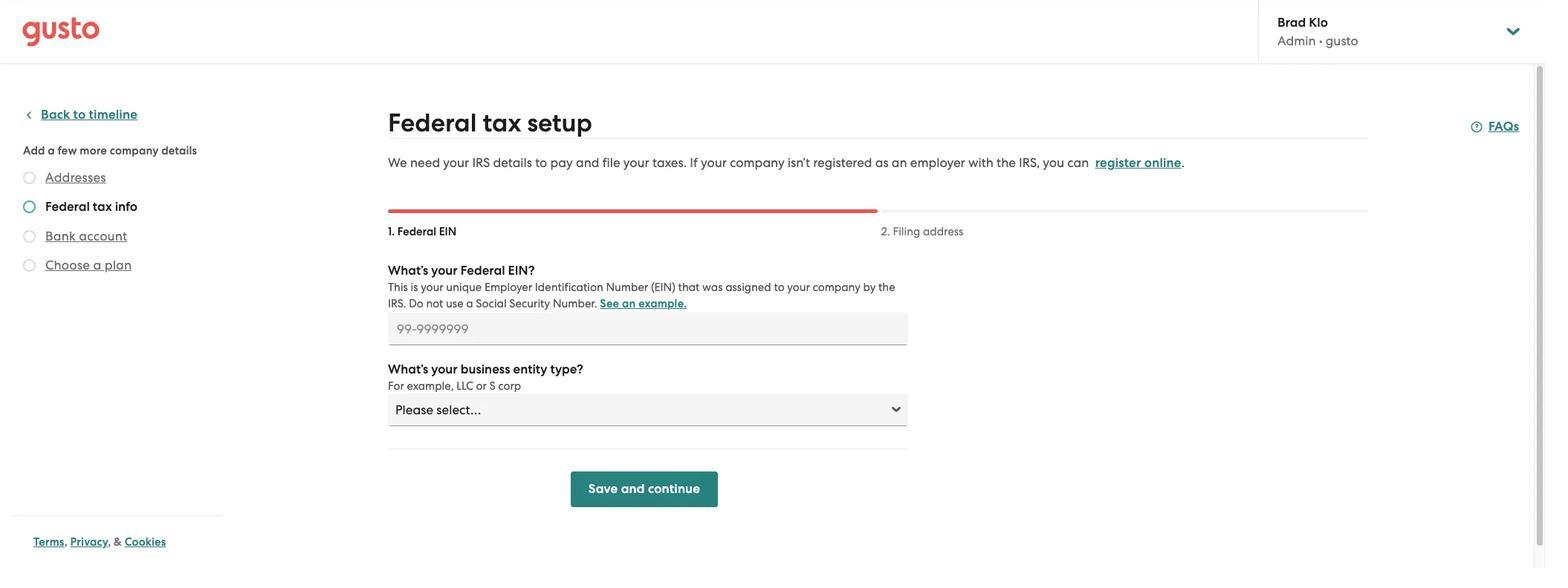Task type: describe. For each thing, give the bounding box(es) containing it.
for
[[388, 380, 404, 393]]

(ein)
[[651, 281, 676, 294]]

what's your business entity type? for example, llc or s corp
[[388, 362, 584, 393]]

privacy
[[70, 536, 108, 549]]

back to timeline button
[[23, 106, 138, 124]]

as
[[876, 155, 889, 170]]

terms , privacy , & cookies
[[33, 536, 166, 549]]

your right the file
[[624, 155, 650, 170]]

we
[[388, 155, 407, 170]]

cookies
[[125, 536, 166, 549]]

irs
[[472, 155, 490, 170]]

security
[[509, 297, 550, 311]]

company for we need your irs details to pay and file your taxes. if your company isn't registered as an employer with the irs, you can register online .
[[730, 155, 785, 170]]

and inside button
[[621, 482, 645, 497]]

federal for federal ein
[[398, 225, 437, 239]]

your up the not
[[421, 281, 444, 294]]

•
[[1319, 33, 1323, 48]]

back
[[41, 107, 70, 123]]

see an example. button
[[600, 295, 687, 313]]

employer
[[485, 281, 532, 294]]

taxes.
[[653, 155, 687, 170]]

register online link
[[1096, 155, 1182, 171]]

a inside this is your unique employer identification number (ein) that was assigned to your company by the irs. do not use a social security number.
[[466, 297, 473, 311]]

with
[[969, 155, 994, 170]]

brad
[[1278, 15, 1306, 30]]

need
[[410, 155, 440, 170]]

faqs
[[1489, 119, 1520, 135]]

federal for federal tax setup
[[388, 108, 477, 138]]

federal up unique
[[461, 263, 505, 279]]

addresses button
[[45, 169, 106, 187]]

bank account
[[45, 229, 127, 244]]

filing
[[893, 225, 921, 239]]

what's your federal ein?
[[388, 263, 535, 279]]

gusto
[[1326, 33, 1359, 48]]

privacy link
[[70, 536, 108, 549]]

the inside we need your irs details to pay and file your taxes. if your company isn't registered as an employer with the irs, you can register online .
[[997, 155, 1016, 170]]

and inside we need your irs details to pay and file your taxes. if your company isn't registered as an employer with the irs, you can register online .
[[576, 155, 600, 170]]

bank
[[45, 229, 76, 244]]

is
[[411, 281, 418, 294]]

2 , from the left
[[108, 536, 111, 549]]

add a few more company details
[[23, 144, 197, 158]]

type?
[[551, 362, 584, 378]]

your up unique
[[431, 263, 458, 279]]

more
[[80, 144, 107, 158]]

tax for info
[[93, 199, 112, 215]]

setup
[[527, 108, 592, 138]]

plan
[[105, 258, 132, 273]]

back to timeline
[[41, 107, 138, 123]]

brad klo admin • gusto
[[1278, 15, 1359, 48]]

choose a plan button
[[45, 256, 132, 274]]

federal tax info list
[[23, 169, 217, 277]]

we need your irs details to pay and file your taxes. if your company isn't registered as an employer with the irs, you can register online .
[[388, 155, 1185, 171]]

your left irs
[[443, 155, 469, 170]]

an inside see an example. popup button
[[622, 297, 636, 311]]

save and continue
[[589, 482, 700, 497]]

register
[[1096, 155, 1142, 171]]

online
[[1145, 155, 1182, 171]]

account
[[79, 229, 127, 244]]

pay
[[551, 155, 573, 170]]

faqs button
[[1471, 118, 1520, 136]]

this
[[388, 281, 408, 294]]

federal tax setup
[[388, 108, 592, 138]]

save
[[589, 482, 618, 497]]

the inside this is your unique employer identification number (ein) that was assigned to your company by the irs. do not use a social security number.
[[879, 281, 896, 294]]

that
[[678, 281, 700, 294]]

continue
[[648, 482, 700, 497]]

0 horizontal spatial company
[[110, 144, 159, 158]]

to inside button
[[73, 107, 86, 123]]

entity
[[513, 362, 548, 378]]

identification
[[535, 281, 604, 294]]

klo
[[1309, 15, 1328, 30]]

isn't
[[788, 155, 810, 170]]

your right if
[[701, 155, 727, 170]]

was
[[703, 281, 723, 294]]

cookies button
[[125, 534, 166, 552]]



Task type: locate. For each thing, give the bounding box(es) containing it.
1 vertical spatial check image
[[23, 230, 36, 243]]

filing address
[[893, 225, 964, 239]]

1 horizontal spatial and
[[621, 482, 645, 497]]

0 vertical spatial the
[[997, 155, 1016, 170]]

bank account button
[[45, 228, 127, 245]]

tax
[[483, 108, 521, 138], [93, 199, 112, 215]]

tax inside list
[[93, 199, 112, 215]]

see an example.
[[600, 297, 687, 311]]

a left plan in the left top of the page
[[93, 258, 101, 273]]

2 vertical spatial a
[[466, 297, 473, 311]]

check image
[[23, 201, 36, 213], [23, 230, 36, 243], [23, 259, 36, 272]]

irs,
[[1019, 155, 1040, 170]]

your up example,
[[431, 362, 458, 378]]

0 vertical spatial an
[[892, 155, 908, 170]]

use
[[446, 297, 464, 311]]

0 horizontal spatial a
[[48, 144, 55, 158]]

business
[[461, 362, 510, 378]]

a for add
[[48, 144, 55, 158]]

choose
[[45, 258, 90, 273]]

a for choose
[[93, 258, 101, 273]]

2 vertical spatial check image
[[23, 259, 36, 272]]

1 horizontal spatial to
[[535, 155, 547, 170]]

to right the 'assigned'
[[774, 281, 785, 294]]

addresses
[[45, 170, 106, 185]]

few
[[58, 144, 77, 158]]

address
[[923, 225, 964, 239]]

1 horizontal spatial an
[[892, 155, 908, 170]]

1 vertical spatial what's
[[388, 362, 428, 378]]

the
[[997, 155, 1016, 170], [879, 281, 896, 294]]

social
[[476, 297, 507, 311]]

2 horizontal spatial to
[[774, 281, 785, 294]]

an right as
[[892, 155, 908, 170]]

federal ein
[[398, 225, 457, 239]]

or
[[476, 380, 487, 393]]

2 check image from the top
[[23, 230, 36, 243]]

federal inside federal tax info list
[[45, 199, 90, 215]]

, left privacy
[[64, 536, 68, 549]]

llc
[[457, 380, 474, 393]]

1 vertical spatial a
[[93, 258, 101, 273]]

0 horizontal spatial an
[[622, 297, 636, 311]]

a inside 'button'
[[93, 258, 101, 273]]

company inside this is your unique employer identification number (ein) that was assigned to your company by the irs. do not use a social security number.
[[813, 281, 861, 294]]

what's up for
[[388, 362, 428, 378]]

1 vertical spatial to
[[535, 155, 547, 170]]

see
[[600, 297, 619, 311]]

a left few
[[48, 144, 55, 158]]

1 what's from the top
[[388, 263, 428, 279]]

1 horizontal spatial ,
[[108, 536, 111, 549]]

federal for federal tax info
[[45, 199, 90, 215]]

1 horizontal spatial a
[[93, 258, 101, 273]]

0 horizontal spatial tax
[[93, 199, 112, 215]]

.
[[1182, 155, 1185, 170]]

unique
[[446, 281, 482, 294]]

to inside we need your irs details to pay and file your taxes. if your company isn't registered as an employer with the irs, you can register online .
[[535, 155, 547, 170]]

company right more on the top left
[[110, 144, 159, 158]]

check image
[[23, 172, 36, 184]]

ein?
[[508, 263, 535, 279]]

1 , from the left
[[64, 536, 68, 549]]

2 horizontal spatial a
[[466, 297, 473, 311]]

1 horizontal spatial company
[[730, 155, 785, 170]]

and right save
[[621, 482, 645, 497]]

to right back on the top
[[73, 107, 86, 123]]

2 horizontal spatial company
[[813, 281, 861, 294]]

do
[[409, 297, 424, 311]]

company left by
[[813, 281, 861, 294]]

check image left bank
[[23, 230, 36, 243]]

assigned
[[726, 281, 772, 294]]

example.
[[639, 297, 687, 311]]

and left the file
[[576, 155, 600, 170]]

info
[[115, 199, 138, 215]]

admin
[[1278, 33, 1316, 48]]

a
[[48, 144, 55, 158], [93, 258, 101, 273], [466, 297, 473, 311]]

details inside we need your irs details to pay and file your taxes. if your company isn't registered as an employer with the irs, you can register online .
[[493, 155, 532, 170]]

1 vertical spatial the
[[879, 281, 896, 294]]

s
[[490, 380, 496, 393]]

federal up bank
[[45, 199, 90, 215]]

federal
[[388, 108, 477, 138], [45, 199, 90, 215], [398, 225, 437, 239], [461, 263, 505, 279]]

federal left ein
[[398, 225, 437, 239]]

What's your Federal EIN? text field
[[388, 313, 909, 346]]

2 what's from the top
[[388, 362, 428, 378]]

0 vertical spatial a
[[48, 144, 55, 158]]

company inside we need your irs details to pay and file your taxes. if your company isn't registered as an employer with the irs, you can register online .
[[730, 155, 785, 170]]

add
[[23, 144, 45, 158]]

1 vertical spatial an
[[622, 297, 636, 311]]

to inside this is your unique employer identification number (ein) that was assigned to your company by the irs. do not use a social security number.
[[774, 281, 785, 294]]

irs.
[[388, 297, 406, 311]]

your right the 'assigned'
[[788, 281, 810, 294]]

terms link
[[33, 536, 64, 549]]

save and continue button
[[571, 472, 718, 508]]

can
[[1068, 155, 1089, 170]]

the left irs,
[[997, 155, 1016, 170]]

0 vertical spatial what's
[[388, 263, 428, 279]]

home image
[[22, 17, 100, 46]]

what's
[[388, 263, 428, 279], [388, 362, 428, 378]]

1 horizontal spatial tax
[[483, 108, 521, 138]]

the right by
[[879, 281, 896, 294]]

check image down check icon at the top of the page
[[23, 201, 36, 213]]

details
[[162, 144, 197, 158], [493, 155, 532, 170]]

1 horizontal spatial details
[[493, 155, 532, 170]]

&
[[114, 536, 122, 549]]

0 vertical spatial check image
[[23, 201, 36, 213]]

a right use
[[466, 297, 473, 311]]

2 vertical spatial to
[[774, 281, 785, 294]]

federal up need
[[388, 108, 477, 138]]

to left pay
[[535, 155, 547, 170]]

employer
[[911, 155, 966, 170]]

terms
[[33, 536, 64, 549]]

1 vertical spatial tax
[[93, 199, 112, 215]]

number.
[[553, 297, 597, 311]]

company
[[110, 144, 159, 158], [730, 155, 785, 170], [813, 281, 861, 294]]

check image left choose
[[23, 259, 36, 272]]

tax left info
[[93, 199, 112, 215]]

what's for what's your business entity type? for example, llc or s corp
[[388, 362, 428, 378]]

and
[[576, 155, 600, 170], [621, 482, 645, 497]]

registered
[[814, 155, 873, 170]]

example,
[[407, 380, 454, 393]]

1 horizontal spatial the
[[997, 155, 1016, 170]]

an inside we need your irs details to pay and file your taxes. if your company isn't registered as an employer with the irs, you can register online .
[[892, 155, 908, 170]]

your
[[443, 155, 469, 170], [624, 155, 650, 170], [701, 155, 727, 170], [431, 263, 458, 279], [421, 281, 444, 294], [788, 281, 810, 294], [431, 362, 458, 378]]

check image for choose
[[23, 259, 36, 272]]

check image for bank
[[23, 230, 36, 243]]

company for this is your unique employer identification number (ein) that was assigned to your company by the irs. do not use a social security number.
[[813, 281, 861, 294]]

1 vertical spatial and
[[621, 482, 645, 497]]

federal tax info
[[45, 199, 138, 215]]

number
[[606, 281, 648, 294]]

0 horizontal spatial to
[[73, 107, 86, 123]]

file
[[603, 155, 621, 170]]

0 vertical spatial and
[[576, 155, 600, 170]]

an
[[892, 155, 908, 170], [622, 297, 636, 311]]

0 vertical spatial tax
[[483, 108, 521, 138]]

an down number
[[622, 297, 636, 311]]

0 horizontal spatial details
[[162, 144, 197, 158]]

choose a plan
[[45, 258, 132, 273]]

if
[[690, 155, 698, 170]]

1 check image from the top
[[23, 201, 36, 213]]

company left isn't
[[730, 155, 785, 170]]

you
[[1043, 155, 1065, 170]]

0 vertical spatial to
[[73, 107, 86, 123]]

,
[[64, 536, 68, 549], [108, 536, 111, 549]]

what's up the 'is'
[[388, 263, 428, 279]]

this is your unique employer identification number (ein) that was assigned to your company by the irs. do not use a social security number.
[[388, 281, 896, 311]]

tax up irs
[[483, 108, 521, 138]]

0 horizontal spatial the
[[879, 281, 896, 294]]

timeline
[[89, 107, 138, 123]]

0 horizontal spatial and
[[576, 155, 600, 170]]

3 check image from the top
[[23, 259, 36, 272]]

0 horizontal spatial ,
[[64, 536, 68, 549]]

ein
[[439, 225, 457, 239]]

, left &
[[108, 536, 111, 549]]

what's for what's your federal ein?
[[388, 263, 428, 279]]

tax for setup
[[483, 108, 521, 138]]

corp
[[498, 380, 521, 393]]

not
[[426, 297, 443, 311]]

your inside what's your business entity type? for example, llc or s corp
[[431, 362, 458, 378]]

what's inside what's your business entity type? for example, llc or s corp
[[388, 362, 428, 378]]

by
[[864, 281, 876, 294]]



Task type: vqa. For each thing, say whether or not it's contained in the screenshot.
through
no



